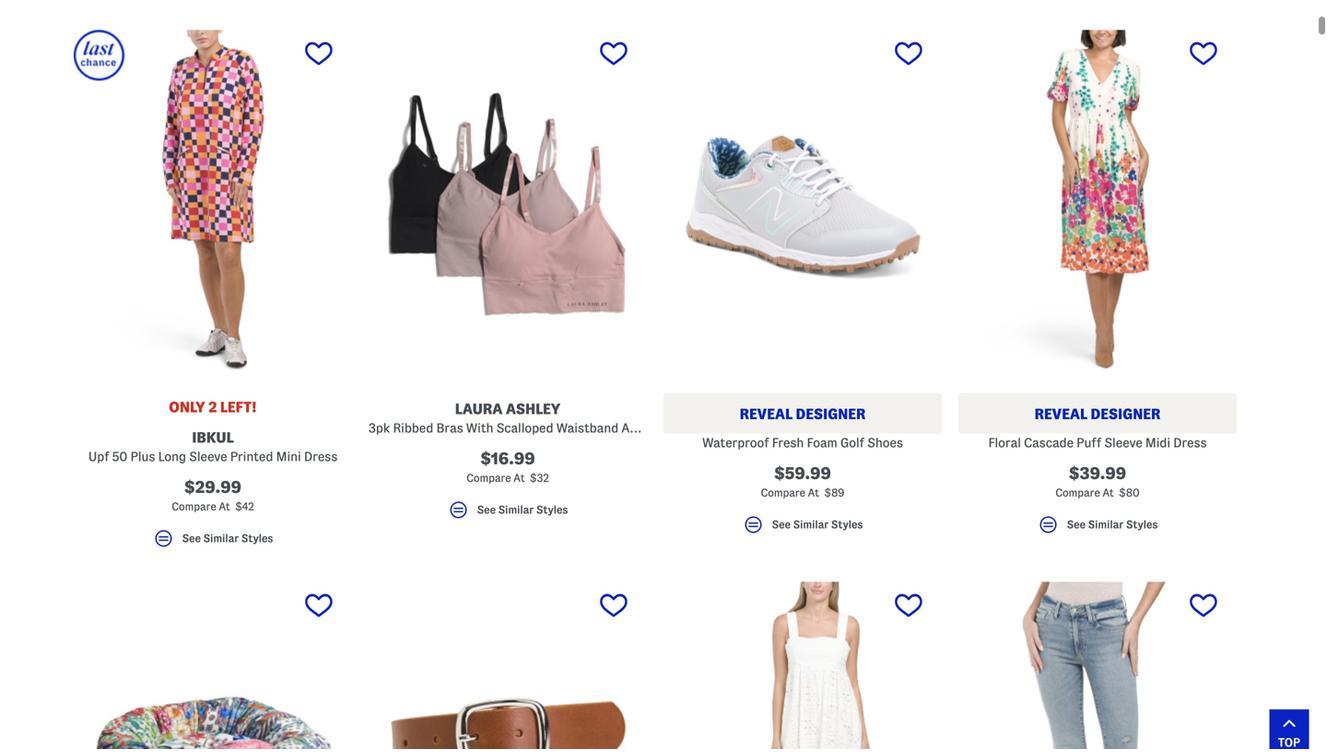 Task type: describe. For each thing, give the bounding box(es) containing it.
1 horizontal spatial sleeve
[[1104, 436, 1143, 450]]

printed inside laura ashley 3pk ribbed bras with scalloped waistband and printed logo
[[647, 421, 690, 435]]

see for $39.99
[[1067, 519, 1086, 531]]

dreamer small dog bed image
[[74, 582, 352, 749]]

and
[[621, 421, 644, 435]]

waistband
[[556, 421, 619, 435]]

laura ashley 3pk ribbed bras with scalloped waistband and printed logo
[[369, 401, 721, 435]]

floral
[[988, 436, 1021, 450]]

the charlie straight cropped jeans image
[[959, 582, 1237, 749]]

see similar styles for $16.99
[[477, 504, 568, 516]]

reveal designer floral cascade puff sleeve midi dress $39.99 compare at              $80 element
[[959, 30, 1237, 544]]

reveal for $39.99
[[1035, 406, 1088, 422]]

$42
[[235, 501, 254, 512]]

see inside ibkul upf 50 plus long sleeve printed mini dress $29.99 compare at              $42 element
[[182, 533, 201, 544]]

ribbed
[[393, 421, 433, 435]]

sleeve inside ibkul upf 50 plus long sleeve printed mini dress
[[189, 450, 227, 464]]

$39.99 compare at              $80
[[1056, 465, 1140, 499]]

designer for $39.99
[[1091, 406, 1161, 422]]

$59.99 compare at              $89
[[761, 465, 845, 499]]

puff
[[1077, 436, 1102, 450]]

laura ashley 3pk ribbed bras with scalloped waistband and printed logo $16.99 compare at              $32 element
[[369, 30, 721, 529]]

only 2 left!
[[169, 399, 257, 415]]

1 horizontal spatial dress
[[1173, 436, 1207, 450]]

compare for $29.99
[[172, 501, 216, 512]]

$32
[[530, 472, 549, 484]]

designer for $59.99
[[796, 406, 866, 422]]

group containing $16.99
[[74, 30, 1253, 749]]

see similar styles button for $59.99
[[664, 514, 942, 544]]

floral cascade puff sleeve midi dress
[[988, 436, 1207, 450]]

styles inside ibkul upf 50 plus long sleeve printed mini dress $29.99 compare at              $42 element
[[241, 533, 273, 544]]

similar for $59.99
[[793, 519, 829, 531]]

only
[[169, 399, 205, 415]]

long
[[158, 450, 186, 464]]

2
[[208, 399, 217, 415]]

midi
[[1145, 436, 1170, 450]]

$29.99
[[184, 478, 241, 496]]

$29.99 compare at              $42
[[172, 478, 254, 512]]

fresh
[[772, 436, 804, 450]]

styles for $39.99
[[1126, 519, 1158, 531]]

reveal designer for $59.99
[[740, 406, 866, 422]]

$80
[[1119, 487, 1140, 499]]



Task type: vqa. For each thing, say whether or not it's contained in the screenshot.
ASHLEY
yes



Task type: locate. For each thing, give the bounding box(es) containing it.
ashley
[[506, 401, 561, 417]]

see similar styles inside laura ashley 3pk ribbed bras with scalloped waistband and printed logo $16.99 compare at              $32 element
[[477, 504, 568, 516]]

$16.99
[[481, 450, 535, 468]]

similar for $39.99
[[1088, 519, 1124, 531]]

see similar styles button for $39.99
[[959, 514, 1237, 544]]

printed left mini
[[230, 450, 273, 464]]

dress right midi
[[1173, 436, 1207, 450]]

laura
[[455, 401, 503, 417]]

see similar styles down $80 at the bottom
[[1067, 519, 1158, 531]]

styles for $16.99
[[536, 504, 568, 516]]

upf
[[88, 450, 109, 464]]

2 reveal designer from the left
[[1035, 406, 1161, 422]]

sleeve right the puff
[[1104, 436, 1143, 450]]

0 vertical spatial printed
[[647, 421, 690, 435]]

similar
[[498, 504, 534, 516], [793, 519, 829, 531], [1088, 519, 1124, 531], [203, 533, 239, 544]]

0 horizontal spatial reveal
[[740, 406, 793, 422]]

see similar styles button inside laura ashley 3pk ribbed bras with scalloped waistband and printed logo $16.99 compare at              $32 element
[[369, 499, 647, 529]]

0 horizontal spatial printed
[[230, 450, 273, 464]]

designer
[[796, 406, 866, 422], [1091, 406, 1161, 422]]

0 horizontal spatial reveal designer
[[740, 406, 866, 422]]

styles down $80 at the bottom
[[1126, 519, 1158, 531]]

$59.99
[[774, 465, 831, 482]]

see similar styles for $39.99
[[1067, 519, 1158, 531]]

similar inside ibkul upf 50 plus long sleeve printed mini dress $29.99 compare at              $42 element
[[203, 533, 239, 544]]

left!
[[220, 399, 257, 415]]

see inside reveal designer waterproof fresh foam golf shoes $59.99 compare at              $89 element
[[772, 519, 791, 531]]

printed right and
[[647, 421, 690, 435]]

1 horizontal spatial reveal
[[1035, 406, 1088, 422]]

1 designer from the left
[[796, 406, 866, 422]]

styles down $42
[[241, 533, 273, 544]]

$16.99 compare at              $32
[[466, 450, 549, 484]]

similar down $32
[[498, 504, 534, 516]]

see
[[477, 504, 496, 516], [772, 519, 791, 531], [1067, 519, 1086, 531], [182, 533, 201, 544]]

compare inside the $29.99 compare at              $42
[[172, 501, 216, 512]]

styles
[[536, 504, 568, 516], [831, 519, 863, 531], [1126, 519, 1158, 531], [241, 533, 273, 544]]

3pk
[[369, 421, 390, 435]]

see similar styles down $32
[[477, 504, 568, 516]]

see similar styles inside reveal designer waterproof fresh foam golf shoes $59.99 compare at              $89 element
[[772, 519, 863, 531]]

golf
[[840, 436, 865, 450]]

see similar styles for $59.99
[[772, 519, 863, 531]]

reveal for $59.99
[[740, 406, 793, 422]]

bras
[[436, 421, 463, 435]]

compare down $39.99
[[1056, 487, 1100, 499]]

reveal designer waterproof fresh foam golf shoes $59.99 compare at              $89 element
[[664, 30, 942, 544]]

similar down $80 at the bottom
[[1088, 519, 1124, 531]]

floral cascade puff sleeve midi dress image
[[959, 30, 1237, 378]]

waterproof fresh foam golf shoes
[[702, 436, 903, 450]]

plus
[[130, 450, 155, 464]]

see down $59.99 compare at              $89
[[772, 519, 791, 531]]

styles inside laura ashley 3pk ribbed bras with scalloped waistband and printed logo $16.99 compare at              $32 element
[[536, 504, 568, 516]]

see similar styles
[[477, 504, 568, 516], [772, 519, 863, 531], [1067, 519, 1158, 531], [182, 533, 273, 544]]

group
[[74, 30, 1253, 749]]

waterproof
[[702, 436, 769, 450]]

reveal up fresh
[[740, 406, 793, 422]]

1 horizontal spatial reveal designer
[[1035, 406, 1161, 422]]

similar inside laura ashley 3pk ribbed bras with scalloped waistband and printed logo $16.99 compare at              $32 element
[[498, 504, 534, 516]]

similar down $42
[[203, 533, 239, 544]]

compare for $16.99
[[466, 472, 511, 484]]

compare for $59.99
[[761, 487, 805, 499]]

reveal designer
[[740, 406, 866, 422], [1035, 406, 1161, 422]]

compare inside $59.99 compare at              $89
[[761, 487, 805, 499]]

see similar styles button
[[369, 499, 647, 529], [664, 514, 942, 544], [959, 514, 1237, 544], [74, 528, 352, 558]]

1 horizontal spatial printed
[[647, 421, 690, 435]]

see similar styles button down the $29.99 compare at              $42
[[74, 528, 352, 558]]

2 designer from the left
[[1091, 406, 1161, 422]]

compare inside $16.99 compare at              $32
[[466, 472, 511, 484]]

styles inside reveal designer floral cascade puff sleeve midi dress $39.99 compare at              $80 element
[[1126, 519, 1158, 531]]

$39.99
[[1069, 465, 1126, 482]]

waterproof fresh foam golf shoes image
[[664, 30, 942, 378]]

see down the $29.99 compare at              $42
[[182, 533, 201, 544]]

cascade
[[1024, 436, 1074, 450]]

see similar styles button for $16.99
[[369, 499, 647, 529]]

0 horizontal spatial sleeve
[[189, 450, 227, 464]]

compare for $39.99
[[1056, 487, 1100, 499]]

compare inside $39.99 compare at              $80
[[1056, 487, 1100, 499]]

styles down $32
[[536, 504, 568, 516]]

1 horizontal spatial designer
[[1091, 406, 1161, 422]]

reveal up cascade
[[1035, 406, 1088, 422]]

0 horizontal spatial designer
[[796, 406, 866, 422]]

1 vertical spatial printed
[[230, 450, 273, 464]]

see inside laura ashley 3pk ribbed bras with scalloped waistband and printed logo $16.99 compare at              $32 element
[[477, 504, 496, 516]]

compare
[[466, 472, 511, 484], [761, 487, 805, 499], [1056, 487, 1100, 499], [172, 501, 216, 512]]

2 reveal from the left
[[1035, 406, 1088, 422]]

reveal designer up floral cascade puff sleeve midi dress
[[1035, 406, 1161, 422]]

leather basic rectangle buckle belt image
[[369, 582, 647, 749]]

similar inside reveal designer floral cascade puff sleeve midi dress $39.99 compare at              $80 element
[[1088, 519, 1124, 531]]

see similar styles inside reveal designer floral cascade puff sleeve midi dress $39.99 compare at              $80 element
[[1067, 519, 1158, 531]]

see similar styles down $42
[[182, 533, 273, 544]]

sleeve down ibkul
[[189, 450, 227, 464]]

see similar styles down $89
[[772, 519, 863, 531]]

$89
[[824, 487, 845, 499]]

shoes
[[867, 436, 903, 450]]

upf 50 plus long sleeve printed mini dress image
[[74, 30, 352, 378]]

styles inside reveal designer waterproof fresh foam golf shoes $59.99 compare at              $89 element
[[831, 519, 863, 531]]

designer up foam
[[796, 406, 866, 422]]

ibkul upf 50 plus long sleeve printed mini dress $29.99 compare at              $42 element
[[74, 30, 352, 558]]

styles down $89
[[831, 519, 863, 531]]

with
[[466, 421, 493, 435]]

similar inside reveal designer waterproof fresh foam golf shoes $59.99 compare at              $89 element
[[793, 519, 829, 531]]

styles for $59.99
[[831, 519, 863, 531]]

1 reveal designer from the left
[[740, 406, 866, 422]]

compare down $59.99
[[761, 487, 805, 499]]

printed
[[647, 421, 690, 435], [230, 450, 273, 464]]

mini
[[276, 450, 301, 464]]

dress inside ibkul upf 50 plus long sleeve printed mini dress
[[304, 450, 338, 464]]

designer up floral cascade puff sleeve midi dress
[[1091, 406, 1161, 422]]

see similar styles button down $39.99 compare at              $80
[[959, 514, 1237, 544]]

see down $39.99 compare at              $80
[[1067, 519, 1086, 531]]

embroidered midi dress image
[[664, 582, 942, 749]]

see similar styles button down $16.99 compare at              $32
[[369, 499, 647, 529]]

printed inside ibkul upf 50 plus long sleeve printed mini dress
[[230, 450, 273, 464]]

see for $16.99
[[477, 504, 496, 516]]

reveal
[[740, 406, 793, 422], [1035, 406, 1088, 422]]

ibkul upf 50 plus long sleeve printed mini dress
[[88, 429, 338, 464]]

50
[[112, 450, 127, 464]]

scalloped
[[496, 421, 553, 435]]

see similar styles button down $59.99 compare at              $89
[[664, 514, 942, 544]]

compare down $29.99
[[172, 501, 216, 512]]

dress
[[1173, 436, 1207, 450], [304, 450, 338, 464]]

reveal designer up "waterproof fresh foam golf shoes"
[[740, 406, 866, 422]]

reveal designer for $39.99
[[1035, 406, 1161, 422]]

logo
[[693, 421, 721, 435]]

similar for $16.99
[[498, 504, 534, 516]]

1 reveal from the left
[[740, 406, 793, 422]]

3pk ribbed bras with scalloped waistband and printed logo image
[[369, 30, 647, 378]]

dress right mini
[[304, 450, 338, 464]]

0 horizontal spatial dress
[[304, 450, 338, 464]]

compare down $16.99
[[466, 472, 511, 484]]

sleeve
[[1104, 436, 1143, 450], [189, 450, 227, 464]]

similar down $89
[[793, 519, 829, 531]]

ibkul
[[192, 429, 234, 446]]

foam
[[807, 436, 838, 450]]

see inside reveal designer floral cascade puff sleeve midi dress $39.99 compare at              $80 element
[[1067, 519, 1086, 531]]

see down $16.99 compare at              $32
[[477, 504, 496, 516]]

see for $59.99
[[772, 519, 791, 531]]

see similar styles inside ibkul upf 50 plus long sleeve printed mini dress $29.99 compare at              $42 element
[[182, 533, 273, 544]]



